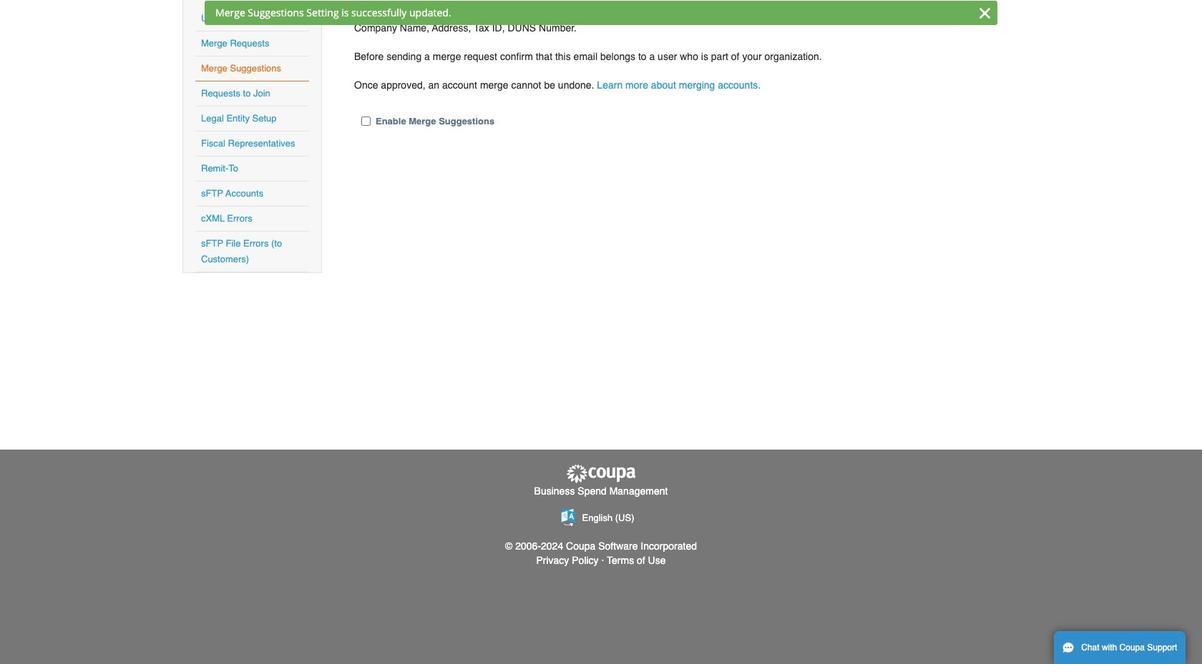 Task type: locate. For each thing, give the bounding box(es) containing it.
coupa supplier portal image
[[565, 465, 637, 485]]

None checkbox
[[361, 117, 371, 126]]



Task type: vqa. For each thing, say whether or not it's contained in the screenshot.
Center
no



